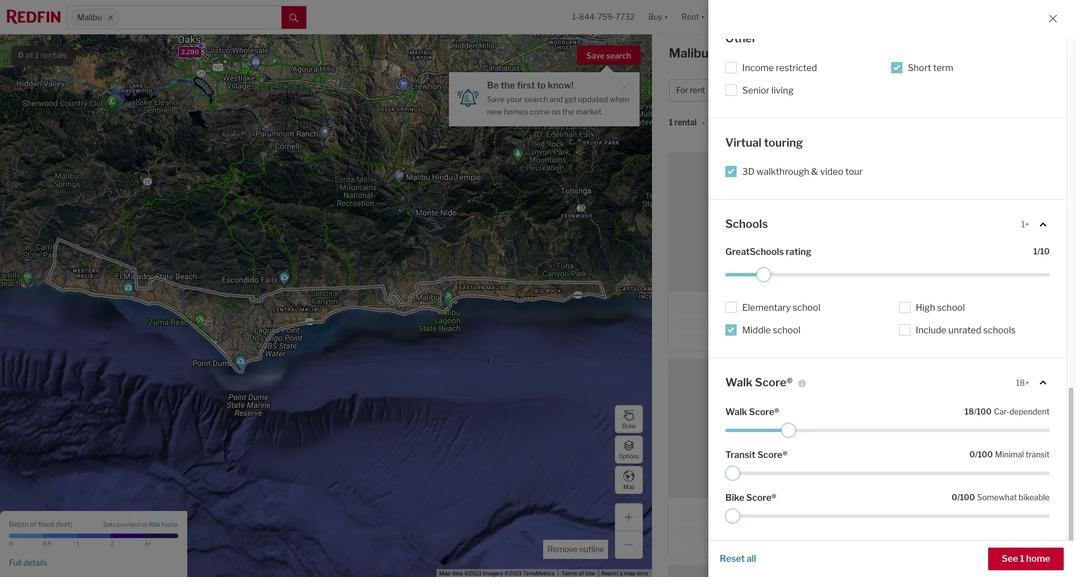 Task type: vqa. For each thing, say whether or not it's contained in the screenshot.
RENTAL
yes



Task type: locate. For each thing, give the bounding box(es) containing it.
of left rentals
[[25, 50, 33, 60]]

include unrated schools
[[916, 325, 1016, 335]]

save search button
[[577, 46, 641, 65]]

of left flood
[[30, 520, 36, 528]]

2,280
[[181, 48, 199, 56]]

home
[[1026, 553, 1050, 564]]

save up new
[[487, 95, 505, 104]]

senior living
[[742, 85, 794, 96]]

details
[[23, 558, 47, 567]]

options
[[619, 453, 639, 459]]

map button
[[615, 466, 643, 494]]

school right elementary
[[793, 302, 820, 313]]

0 horizontal spatial malibu
[[77, 13, 102, 22]]

0 left somewhat
[[952, 492, 957, 502]]

save for save your search and get updated when new homes come on the market.
[[487, 95, 505, 104]]

factor
[[162, 521, 178, 528]]

remove malibu image
[[107, 14, 114, 21]]

senior
[[742, 85, 770, 96]]

the
[[501, 80, 515, 91], [562, 107, 574, 116]]

0 vertical spatial search
[[606, 51, 631, 60]]

1 vertical spatial malibu
[[669, 46, 709, 60]]

0 vertical spatial save
[[586, 51, 605, 60]]

submit search image
[[289, 13, 298, 22]]

rent
[[690, 85, 705, 95]]

video
[[820, 166, 843, 177]]

walk score® down 'middle'
[[725, 375, 793, 389]]

short term
[[908, 62, 953, 73]]

see 1 home button
[[988, 548, 1064, 570]]

school for elementary school
[[793, 302, 820, 313]]

school for high school
[[937, 302, 965, 313]]

score® right bike
[[746, 492, 776, 503]]

map data ©2023  imagery ©2023 terrametrics
[[439, 570, 555, 577]]

0 horizontal spatial the
[[501, 80, 515, 91]]

income restricted
[[742, 62, 817, 73]]

new
[[487, 107, 502, 116]]

1 vertical spatial of
[[30, 520, 36, 528]]

1 walk score® from the top
[[725, 375, 793, 389]]

0 vertical spatial /100
[[974, 407, 992, 416]]

0 horizontal spatial save
[[487, 95, 505, 104]]

map
[[624, 570, 635, 577]]

1-844-759-7732
[[572, 12, 635, 22]]

unrated
[[949, 325, 981, 335]]

3+
[[144, 540, 151, 547]]

0 left minimal at the right of the page
[[970, 450, 975, 459]]

18 /100 car-dependent
[[965, 407, 1050, 416]]

elementary
[[742, 302, 791, 313]]

1 vertical spatial /100
[[975, 450, 993, 459]]

risk factor link
[[149, 521, 178, 529]]

greatschools
[[725, 246, 784, 257]]

the right be
[[501, 80, 515, 91]]

be the first to know!
[[487, 80, 574, 91]]

/100 for walk score®
[[974, 407, 992, 416]]

•
[[702, 118, 705, 128]]

1 horizontal spatial map
[[623, 483, 635, 490]]

3d walkthrough & video tour
[[742, 166, 863, 177]]

for rent
[[676, 85, 705, 95]]

/100
[[974, 407, 992, 416], [975, 450, 993, 459], [957, 492, 975, 502]]

data
[[452, 570, 463, 577]]

1 vertical spatial map
[[439, 570, 450, 577]]

©2023 right "data"
[[464, 570, 481, 577]]

1 horizontal spatial malibu
[[669, 46, 709, 60]]

1 walk from the top
[[725, 375, 753, 389]]

rental
[[675, 118, 697, 127]]

score® up transit score®
[[749, 407, 779, 417]]

school for middle school
[[773, 325, 801, 335]]

0 vertical spatial of
[[25, 50, 33, 60]]

2 vertical spatial /100
[[957, 492, 975, 502]]

high
[[916, 302, 935, 313]]

1 horizontal spatial save
[[586, 51, 605, 60]]

school right high
[[937, 302, 965, 313]]

0 left rentals
[[18, 50, 24, 60]]

0 for 0 /100 somewhat bikeable
[[952, 492, 957, 502]]

score® for bike
[[746, 492, 776, 503]]

0 vertical spatial walk score®
[[725, 375, 793, 389]]

1 vertical spatial save
[[487, 95, 505, 104]]

report a map error link
[[602, 570, 649, 577]]

1 vertical spatial search
[[524, 95, 548, 104]]

walk score® up transit score®
[[725, 407, 779, 417]]

draw button
[[615, 405, 643, 433]]

living
[[772, 85, 794, 96]]

map left "data"
[[439, 570, 450, 577]]

1 for 1 /10
[[1034, 246, 1037, 256]]

1 vertical spatial walk score®
[[725, 407, 779, 417]]

transit
[[1026, 450, 1050, 459]]

transit score®
[[725, 450, 788, 460]]

greatschools rating
[[725, 246, 812, 257]]

0 for 0 of 1 rentals
[[18, 50, 24, 60]]

come
[[530, 107, 550, 116]]

sort
[[710, 118, 727, 127]]

remove
[[547, 544, 578, 554]]

get
[[565, 95, 577, 104]]

on
[[552, 107, 561, 116]]

map down the options
[[623, 483, 635, 490]]

apartments
[[711, 46, 783, 60]]

0 up full
[[9, 540, 13, 547]]

0 horizontal spatial search
[[524, 95, 548, 104]]

know!
[[548, 80, 574, 91]]

save inside save your search and get updated when new homes come on the market.
[[487, 95, 505, 104]]

1 horizontal spatial search
[[606, 51, 631, 60]]

reset
[[720, 553, 745, 564]]

/100 left car- at bottom right
[[974, 407, 992, 416]]

1 vertical spatial walk
[[725, 407, 747, 417]]

save down 844-
[[586, 51, 605, 60]]

search down 7732
[[606, 51, 631, 60]]

score® right transit
[[757, 450, 788, 460]]

save inside button
[[586, 51, 605, 60]]

1 for 1 rental • sort : recommended
[[669, 118, 673, 127]]

1 horizontal spatial ©2023
[[505, 570, 522, 577]]

the right on
[[562, 107, 574, 116]]

remove outline button
[[543, 540, 608, 559]]

/100 for bike score®
[[957, 492, 975, 502]]

walk up transit
[[725, 407, 747, 417]]

None range field
[[725, 267, 1050, 282], [725, 423, 1050, 438], [725, 466, 1050, 481], [725, 509, 1050, 523], [725, 267, 1050, 282], [725, 423, 1050, 438], [725, 466, 1050, 481], [725, 509, 1050, 523]]

somewhat
[[977, 492, 1017, 502]]

2 vertical spatial of
[[579, 570, 584, 577]]

provided
[[117, 521, 140, 528]]

0 vertical spatial map
[[623, 483, 635, 490]]

homes
[[504, 107, 528, 116]]

walk score®
[[725, 375, 793, 389], [725, 407, 779, 417]]

0 vertical spatial walk
[[725, 375, 753, 389]]

1 ©2023 from the left
[[464, 570, 481, 577]]

report
[[602, 570, 618, 577]]

malibu apartments for rent
[[669, 46, 834, 60]]

1 vertical spatial the
[[562, 107, 574, 116]]

0 horizontal spatial map
[[439, 570, 450, 577]]

other
[[725, 32, 757, 45]]

map for map data ©2023  imagery ©2023 terrametrics
[[439, 570, 450, 577]]

the inside save your search and get updated when new homes come on the market.
[[562, 107, 574, 116]]

save your search and get updated when new homes come on the market.
[[487, 95, 629, 116]]

score®
[[755, 375, 793, 389], [749, 407, 779, 417], [757, 450, 788, 460], [746, 492, 776, 503]]

rentals
[[41, 50, 67, 60]]

walk down 'middle'
[[725, 375, 753, 389]]

/10
[[1037, 246, 1050, 256]]

remove outline
[[547, 544, 604, 554]]

malibu
[[77, 13, 102, 22], [669, 46, 709, 60]]

of left use
[[579, 570, 584, 577]]

search inside button
[[606, 51, 631, 60]]

malibu for malibu apartments for rent
[[669, 46, 709, 60]]

transit
[[725, 450, 756, 460]]

full
[[9, 558, 22, 567]]

terms
[[562, 570, 577, 577]]

malibu left remove malibu image
[[77, 13, 102, 22]]

search
[[606, 51, 631, 60], [524, 95, 548, 104]]

/100 left somewhat
[[957, 492, 975, 502]]

/100 left minimal at the right of the page
[[975, 450, 993, 459]]

rent
[[805, 46, 834, 60]]

©2023 right imagery
[[505, 570, 522, 577]]

income
[[742, 62, 774, 73]]

school down 'elementary school'
[[773, 325, 801, 335]]

map for map
[[623, 483, 635, 490]]

1 horizontal spatial the
[[562, 107, 574, 116]]

1 inside the 1 rental • sort : recommended
[[669, 118, 673, 127]]

home type
[[791, 85, 832, 95]]

for
[[676, 85, 688, 95]]

759-
[[597, 12, 616, 22]]

malibu up for rent
[[669, 46, 709, 60]]

feet
[[58, 520, 71, 528]]

0 vertical spatial malibu
[[77, 13, 102, 22]]

0 horizontal spatial ©2023
[[464, 570, 481, 577]]

map inside button
[[623, 483, 635, 490]]

market.
[[576, 107, 603, 116]]

search up the come
[[524, 95, 548, 104]]



Task type: describe. For each thing, give the bounding box(es) containing it.
of for terms
[[579, 570, 584, 577]]

high school
[[916, 302, 965, 313]]

score® for walk
[[749, 407, 779, 417]]

score® for transit
[[757, 450, 788, 460]]

updated
[[578, 95, 608, 104]]

minimal
[[995, 450, 1024, 459]]

depth
[[9, 520, 28, 528]]

middle
[[742, 325, 771, 335]]

3d
[[742, 166, 755, 177]]

to
[[537, 80, 546, 91]]

bikeable
[[1019, 492, 1050, 502]]

for
[[786, 46, 803, 60]]

your
[[506, 95, 522, 104]]

0 of 1 rentals
[[18, 50, 67, 60]]

/100 for transit score®
[[975, 450, 993, 459]]

full details button
[[9, 558, 47, 568]]

2 walk from the top
[[725, 407, 747, 417]]

1-844-759-7732 link
[[572, 12, 635, 22]]

short
[[908, 62, 931, 73]]

recommended
[[731, 118, 788, 127]]

0 /100 minimal transit
[[970, 450, 1050, 459]]

error
[[637, 570, 649, 577]]

1 inside button
[[1020, 553, 1024, 564]]

restricted
[[776, 62, 817, 73]]

0 vertical spatial the
[[501, 80, 515, 91]]

be the first to know! dialog
[[449, 65, 639, 126]]

use
[[585, 570, 595, 577]]

type
[[815, 85, 832, 95]]

see 1 home
[[1002, 553, 1050, 564]]

report a map error
[[602, 570, 649, 577]]

all
[[747, 553, 756, 564]]

when
[[610, 95, 629, 104]]

(
[[56, 520, 58, 528]]

2
[[111, 540, 114, 547]]

malibu for malibu
[[77, 13, 102, 22]]

rating
[[786, 246, 812, 257]]

save search
[[586, 51, 631, 60]]

map region
[[0, 0, 782, 577]]

home type button
[[784, 79, 853, 102]]

2 ©2023 from the left
[[505, 570, 522, 577]]

imagery
[[483, 570, 503, 577]]

options button
[[615, 435, 643, 464]]

draw
[[622, 422, 636, 429]]

0.5
[[43, 540, 52, 547]]

7732
[[616, 12, 635, 22]]

full details
[[9, 558, 47, 567]]

elementary school
[[742, 302, 820, 313]]

see
[[1002, 553, 1018, 564]]

outline
[[579, 544, 604, 554]]

a
[[620, 570, 623, 577]]

be
[[487, 80, 499, 91]]

18+
[[1016, 378, 1029, 387]]

tour
[[845, 166, 863, 177]]

schools
[[725, 217, 768, 231]]

2 walk score® from the top
[[725, 407, 779, 417]]

risk
[[149, 521, 160, 528]]

first
[[517, 80, 535, 91]]

score® down middle school
[[755, 375, 793, 389]]

home
[[791, 85, 813, 95]]

virtual
[[725, 136, 762, 149]]

middle school
[[742, 325, 801, 335]]

search inside save your search and get updated when new homes come on the market.
[[524, 95, 548, 104]]

and
[[550, 95, 563, 104]]

recommended button
[[729, 117, 797, 128]]

of for depth
[[30, 520, 36, 528]]

save for save search
[[586, 51, 605, 60]]

0 for 0
[[9, 540, 13, 547]]

virtual touring
[[725, 136, 803, 149]]

price button
[[731, 79, 779, 102]]

schools
[[983, 325, 1016, 335]]

&
[[811, 166, 818, 177]]

844-
[[579, 12, 597, 22]]

reset all
[[720, 553, 756, 564]]

touring
[[764, 136, 803, 149]]

google image
[[3, 562, 40, 577]]

depth of flood ( feet )
[[9, 520, 72, 528]]

1-
[[572, 12, 579, 22]]

term
[[933, 62, 953, 73]]

:
[[727, 118, 729, 127]]

0 /100 somewhat bikeable
[[952, 492, 1050, 502]]

0 for 0 /100 minimal transit
[[970, 450, 975, 459]]

1 for 1
[[77, 540, 79, 547]]

data provided by risk factor
[[103, 521, 178, 528]]

dependent
[[1010, 407, 1050, 416]]

walkthrough
[[757, 166, 809, 177]]

of for 0
[[25, 50, 33, 60]]

include
[[916, 325, 947, 335]]

car-
[[994, 407, 1010, 416]]

bike
[[725, 492, 744, 503]]



